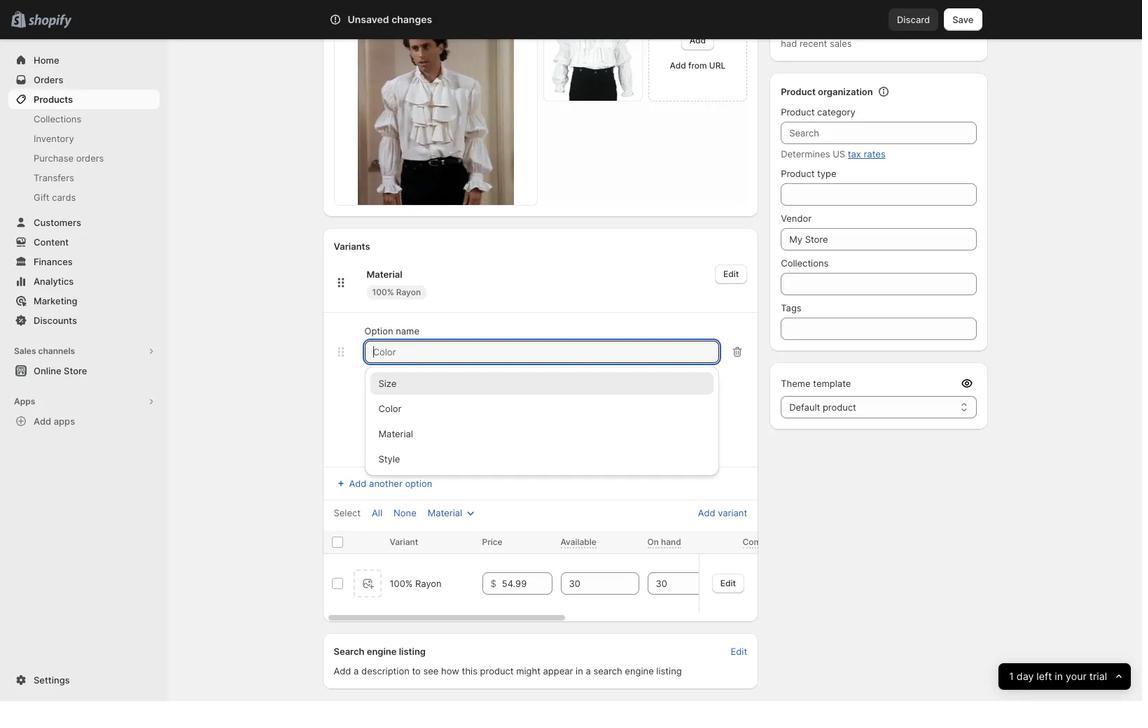 Task type: describe. For each thing, give the bounding box(es) containing it.
variant
[[390, 538, 418, 548]]

default product
[[790, 402, 857, 413]]

trial
[[1090, 671, 1107, 683]]

customers link
[[8, 213, 160, 233]]

determines
[[781, 149, 831, 160]]

material button
[[419, 504, 486, 524]]

marketing
[[34, 296, 77, 307]]

available
[[561, 538, 597, 548]]

default
[[790, 402, 821, 413]]

unsaved
[[348, 13, 389, 25]]

0 horizontal spatial collections
[[34, 113, 81, 125]]

1 horizontal spatial engine
[[625, 666, 654, 678]]

home link
[[8, 50, 160, 70]]

option values
[[367, 385, 426, 396]]

1 a from the left
[[354, 666, 359, 678]]

product for product type
[[781, 168, 815, 179]]

orders
[[34, 74, 63, 85]]

gift cards
[[34, 192, 76, 203]]

$ text field
[[502, 573, 552, 596]]

purchase
[[34, 153, 74, 164]]

discard button
[[889, 8, 939, 31]]

1 vertical spatial edit
[[721, 579, 736, 589]]

category
[[818, 106, 856, 118]]

list box containing size
[[365, 373, 720, 471]]

option for option name
[[365, 326, 393, 337]]

product type
[[781, 168, 837, 179]]

0 vertical spatial rayon
[[396, 287, 421, 298]]

Color text field
[[365, 341, 720, 364]]

from
[[689, 60, 707, 71]]

appear
[[543, 666, 573, 678]]

add another option
[[349, 479, 432, 490]]

Tags text field
[[781, 318, 977, 340]]

us
[[833, 149, 846, 160]]

option for option values
[[367, 385, 396, 396]]

online store
[[34, 366, 87, 377]]

variant
[[718, 508, 748, 519]]

hand
[[661, 538, 682, 548]]

online store button
[[0, 361, 168, 381]]

another
[[369, 479, 403, 490]]

finances
[[34, 256, 73, 268]]

sales
[[14, 346, 36, 357]]

sales channels
[[14, 346, 75, 357]]

select
[[334, 508, 361, 519]]

inventory
[[34, 133, 74, 144]]

settings link
[[8, 671, 160, 691]]

channels
[[38, 346, 75, 357]]

name
[[396, 326, 420, 337]]

done
[[376, 441, 397, 451]]

0 vertical spatial edit button
[[712, 574, 745, 594]]

add from url button
[[670, 60, 726, 71]]

size option
[[365, 373, 720, 395]]

finances link
[[8, 252, 160, 272]]

online
[[34, 366, 61, 377]]

had
[[781, 38, 797, 49]]

committed
[[743, 538, 788, 548]]

1 vertical spatial rayon
[[415, 579, 442, 590]]

cards
[[52, 192, 76, 203]]

has
[[945, 24, 961, 35]]

0 horizontal spatial in
[[576, 666, 583, 678]]

add another option button
[[325, 475, 441, 494]]

customers
[[34, 217, 81, 228]]

color
[[379, 404, 402, 415]]

on
[[648, 538, 659, 548]]

2 a from the left
[[586, 666, 591, 678]]

template
[[814, 378, 851, 390]]

organization
[[818, 86, 873, 97]]

description
[[362, 666, 410, 678]]

product for product organization
[[781, 86, 816, 97]]

add for add another option
[[349, 479, 367, 490]]

add for add apps
[[34, 416, 51, 427]]

left
[[1037, 671, 1052, 683]]

none
[[394, 508, 417, 519]]

theme
[[781, 378, 811, 390]]

day
[[1017, 671, 1034, 683]]

the
[[893, 24, 907, 35]]

0 vertical spatial 100% rayon
[[372, 287, 421, 298]]

type
[[818, 168, 837, 179]]

edit button
[[715, 265, 748, 285]]

theme template
[[781, 378, 851, 390]]

search engine listing
[[334, 647, 426, 658]]

1 vertical spatial 100%
[[390, 579, 413, 590]]

all
[[372, 508, 383, 519]]

1
[[1009, 671, 1014, 683]]

search for search engine listing
[[334, 647, 365, 658]]

orders
[[76, 153, 104, 164]]

Collections text field
[[781, 273, 977, 296]]

online store link
[[8, 361, 160, 381]]

add button
[[681, 31, 715, 50]]

Product type text field
[[781, 184, 977, 206]]

tax rates link
[[848, 149, 886, 160]]

done button
[[367, 437, 405, 456]]

product for product category
[[781, 106, 815, 118]]

Product category text field
[[781, 122, 977, 144]]

variants
[[334, 241, 370, 252]]

add a description to see how this product might appear in a search engine listing
[[334, 666, 682, 678]]



Task type: vqa. For each thing, say whether or not it's contained in the screenshot.
Sale
no



Task type: locate. For each thing, give the bounding box(es) containing it.
search for search
[[391, 14, 421, 25]]

gift cards link
[[8, 188, 160, 207]]

100% rayon down variant at the left bottom of the page
[[390, 579, 442, 590]]

add apps button
[[8, 412, 160, 432]]

material inside dropdown button
[[428, 508, 462, 519]]

1 vertical spatial engine
[[625, 666, 654, 678]]

how
[[441, 666, 459, 678]]

0 vertical spatial listing
[[399, 647, 426, 658]]

100% down variant at the left bottom of the page
[[390, 579, 413, 590]]

0 vertical spatial search
[[391, 14, 421, 25]]

analytics
[[34, 276, 74, 287]]

marketing link
[[8, 291, 160, 311]]

add for add
[[690, 35, 706, 45]]

rayon up name
[[396, 287, 421, 298]]

2 horizontal spatial product
[[909, 24, 943, 35]]

on hand
[[648, 538, 682, 548]]

0 vertical spatial product
[[781, 86, 816, 97]]

search button
[[368, 8, 774, 31]]

product
[[781, 86, 816, 97], [781, 106, 815, 118], [781, 168, 815, 179]]

tags
[[781, 303, 802, 314]]

recent
[[800, 38, 828, 49]]

0 vertical spatial product
[[909, 24, 943, 35]]

unsaved changes
[[348, 13, 432, 25]]

orders link
[[8, 70, 160, 90]]

insights
[[781, 24, 815, 35]]

100% rayon up 'option name' on the left of the page
[[372, 287, 421, 298]]

0 vertical spatial 100%
[[372, 287, 394, 298]]

price
[[482, 538, 503, 548]]

changes
[[392, 13, 432, 25]]

a left description at the bottom left of the page
[[354, 666, 359, 678]]

0 vertical spatial collections
[[34, 113, 81, 125]]

product down template
[[823, 402, 857, 413]]

add apps
[[34, 416, 75, 427]]

1 horizontal spatial product
[[823, 402, 857, 413]]

vendor
[[781, 213, 812, 224]]

2 product from the top
[[781, 106, 815, 118]]

0 horizontal spatial product
[[480, 666, 514, 678]]

option left name
[[365, 326, 393, 337]]

product category
[[781, 106, 856, 118]]

in right left
[[1055, 671, 1063, 683]]

2 vertical spatial product
[[781, 168, 815, 179]]

0 horizontal spatial listing
[[399, 647, 426, 658]]

search
[[594, 666, 623, 678]]

add up add from url
[[690, 35, 706, 45]]

see
[[423, 666, 439, 678]]

content link
[[8, 233, 160, 252]]

product organization
[[781, 86, 873, 97]]

1 vertical spatial search
[[334, 647, 365, 658]]

1 horizontal spatial listing
[[657, 666, 682, 678]]

1 vertical spatial option
[[367, 385, 396, 396]]

1 vertical spatial product
[[823, 402, 857, 413]]

collections up inventory
[[34, 113, 81, 125]]

purchase orders
[[34, 153, 104, 164]]

sales channels button
[[8, 342, 160, 361]]

add for add a description to see how this product might appear in a search engine listing
[[334, 666, 351, 678]]

analytics link
[[8, 272, 160, 291]]

1 vertical spatial product
[[781, 106, 815, 118]]

in inside dropdown button
[[1055, 671, 1063, 683]]

discard
[[897, 14, 931, 25]]

add left variant
[[698, 508, 716, 519]]

apps
[[54, 416, 75, 427]]

1 horizontal spatial in
[[1055, 671, 1063, 683]]

1 vertical spatial collections
[[781, 258, 829, 269]]

2 vertical spatial product
[[480, 666, 514, 678]]

options element
[[390, 579, 442, 590]]

to
[[412, 666, 421, 678]]

None number field
[[561, 573, 618, 596], [648, 573, 705, 596], [561, 573, 618, 596], [648, 573, 705, 596]]

edit button
[[712, 574, 745, 594], [723, 643, 756, 662]]

sales
[[830, 38, 852, 49]]

material up the done
[[379, 429, 413, 440]]

purchase orders link
[[8, 149, 160, 168]]

listing right search
[[657, 666, 682, 678]]

store
[[64, 366, 87, 377]]

engine up description at the bottom left of the page
[[367, 647, 397, 658]]

discounts link
[[8, 311, 160, 331]]

1 horizontal spatial collections
[[781, 258, 829, 269]]

material down option
[[428, 508, 462, 519]]

1 horizontal spatial search
[[391, 14, 421, 25]]

1 horizontal spatial a
[[586, 666, 591, 678]]

apps button
[[8, 392, 160, 412]]

1 vertical spatial listing
[[657, 666, 682, 678]]

products
[[34, 94, 73, 105]]

rayon down variant at the left bottom of the page
[[415, 579, 442, 590]]

search up description at the bottom left of the page
[[334, 647, 365, 658]]

0 horizontal spatial a
[[354, 666, 359, 678]]

insights will display when the product has had recent sales
[[781, 24, 961, 49]]

add for add variant
[[698, 508, 716, 519]]

option
[[405, 479, 432, 490]]

product right this
[[480, 666, 514, 678]]

0 vertical spatial edit
[[724, 269, 739, 280]]

product up product category
[[781, 86, 816, 97]]

save button
[[945, 8, 983, 31]]

in
[[576, 666, 583, 678], [1055, 671, 1063, 683]]

100% rayon
[[372, 287, 421, 298], [390, 579, 442, 590]]

option name
[[365, 326, 420, 337]]

might
[[516, 666, 541, 678]]

100% up 'option name' on the left of the page
[[372, 287, 394, 298]]

1 day left in your trial button
[[999, 664, 1131, 691]]

content
[[34, 237, 69, 248]]

option up color
[[367, 385, 396, 396]]

1 day left in your trial
[[1009, 671, 1107, 683]]

collections link
[[8, 109, 160, 129]]

none button
[[385, 504, 425, 524]]

a left search
[[586, 666, 591, 678]]

list box
[[365, 373, 720, 471]]

transfers link
[[8, 168, 160, 188]]

apps
[[14, 397, 35, 407]]

product down determines
[[781, 168, 815, 179]]

inventory link
[[8, 129, 160, 149]]

all button
[[364, 504, 391, 524]]

0 horizontal spatial search
[[334, 647, 365, 658]]

add for add from url
[[670, 60, 686, 71]]

shopify image
[[28, 15, 72, 29]]

$
[[491, 579, 497, 590]]

2 vertical spatial edit
[[731, 647, 748, 658]]

edit for material
[[724, 269, 739, 280]]

in right appear
[[576, 666, 583, 678]]

display
[[834, 24, 864, 35]]

product down product organization
[[781, 106, 815, 118]]

home
[[34, 55, 59, 66]]

product right the
[[909, 24, 943, 35]]

will
[[817, 24, 831, 35]]

edit inside dropdown button
[[724, 269, 739, 280]]

1 vertical spatial material
[[379, 429, 413, 440]]

material inside list box
[[379, 429, 413, 440]]

2 vertical spatial material
[[428, 508, 462, 519]]

search right unsaved at the top left of the page
[[391, 14, 421, 25]]

search inside button
[[391, 14, 421, 25]]

url
[[710, 60, 726, 71]]

determines us tax rates
[[781, 149, 886, 160]]

0 horizontal spatial engine
[[367, 647, 397, 658]]

products link
[[8, 90, 160, 109]]

3 product from the top
[[781, 168, 815, 179]]

save
[[953, 14, 974, 25]]

this
[[462, 666, 478, 678]]

material
[[367, 269, 403, 280], [379, 429, 413, 440], [428, 508, 462, 519]]

option
[[365, 326, 393, 337], [367, 385, 396, 396]]

search
[[391, 14, 421, 25], [334, 647, 365, 658]]

values
[[399, 385, 426, 396]]

Vendor text field
[[781, 228, 977, 251]]

add left from
[[670, 60, 686, 71]]

product inside insights will display when the product has had recent sales
[[909, 24, 943, 35]]

engine right search
[[625, 666, 654, 678]]

add left another
[[349, 479, 367, 490]]

size
[[379, 379, 397, 390]]

listing
[[399, 647, 426, 658], [657, 666, 682, 678]]

add down search engine listing on the left bottom of page
[[334, 666, 351, 678]]

listing up to
[[399, 647, 426, 658]]

0 vertical spatial option
[[365, 326, 393, 337]]

add from url
[[670, 60, 726, 71]]

0 vertical spatial material
[[367, 269, 403, 280]]

collections down vendor
[[781, 258, 829, 269]]

1 product from the top
[[781, 86, 816, 97]]

add inside 'button'
[[698, 508, 716, 519]]

a
[[354, 666, 359, 678], [586, 666, 591, 678]]

edit for search engine listing
[[731, 647, 748, 658]]

material down variants
[[367, 269, 403, 280]]

1 vertical spatial 100% rayon
[[390, 579, 442, 590]]

0 vertical spatial engine
[[367, 647, 397, 658]]

add left apps
[[34, 416, 51, 427]]

1 vertical spatial edit button
[[723, 643, 756, 662]]



